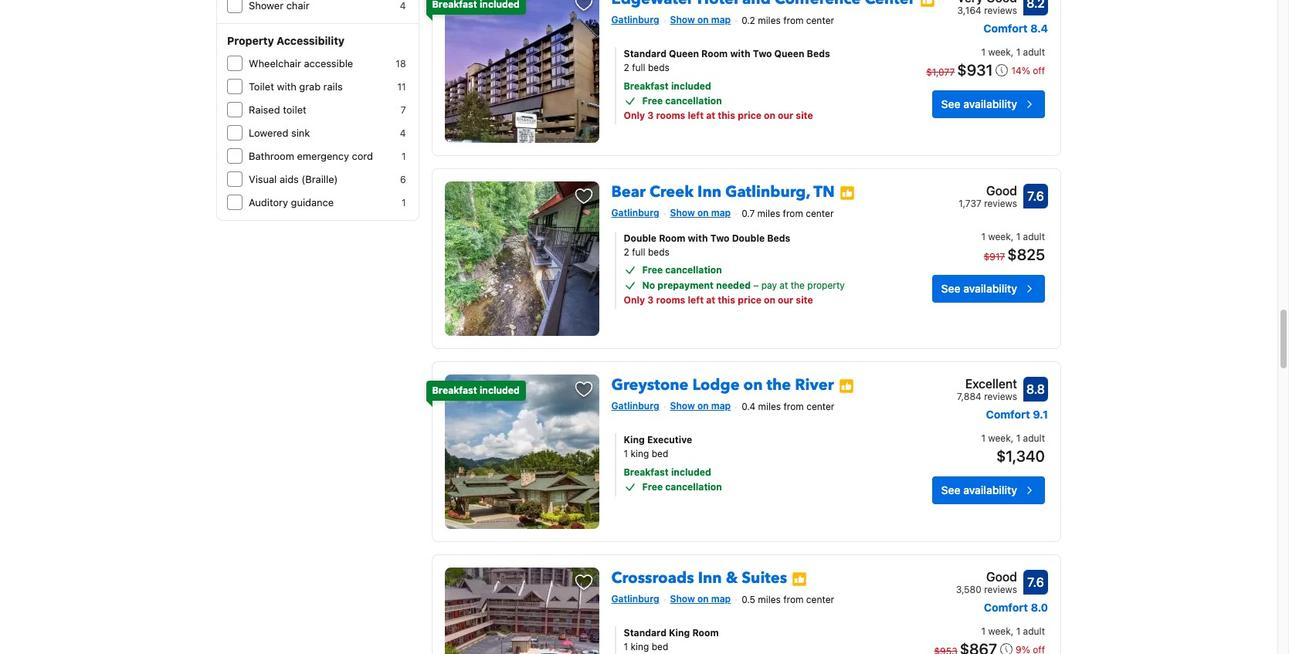 Task type: vqa. For each thing, say whether or not it's contained in the screenshot.
Lowered
yes



Task type: describe. For each thing, give the bounding box(es) containing it.
3,164 reviews
[[958, 5, 1018, 16]]

6
[[400, 174, 406, 185]]

bed inside standard king room 1 king bed
[[652, 641, 669, 653]]

on down lodge
[[698, 400, 709, 412]]

comfort for crossroads inn & suites
[[984, 601, 1028, 614]]

full for 2 full beds breakfast included
[[632, 62, 646, 74]]

3 for standard
[[648, 110, 654, 121]]

2 for 2 full beds
[[624, 246, 630, 258]]

1 availability from the top
[[964, 97, 1018, 111]]

site for queen
[[796, 110, 813, 121]]

1 see from the top
[[942, 97, 961, 111]]

1,737
[[959, 198, 982, 210]]

show on map for lodge
[[670, 400, 731, 412]]

1 king bed breakfast included
[[624, 448, 712, 478]]

beds for 2 full beds breakfast included
[[648, 62, 670, 74]]

the inside greystone lodge on the river link
[[767, 375, 791, 396]]

greystone lodge on the river image
[[445, 375, 599, 529]]

excellent element
[[957, 375, 1018, 393]]

property
[[808, 280, 845, 291]]

8.4
[[1031, 22, 1049, 35]]

only 3 rooms left at this price on our site for room
[[624, 110, 813, 121]]

tn
[[814, 182, 835, 203]]

availability for greystone lodge on the river
[[964, 484, 1018, 497]]

center right 0.2
[[807, 15, 835, 26]]

crossroads
[[612, 568, 694, 589]]

double room with two double beds
[[624, 233, 791, 244]]

show on map for creek
[[670, 207, 731, 219]]

crossroads inn & suites link
[[612, 562, 787, 589]]

on down standard queen room with two queen beds link
[[764, 110, 776, 121]]

availability for bear creek inn gatlinburg, tn
[[964, 282, 1018, 295]]

from for suites
[[784, 594, 804, 606]]

1 week , 1 adult $1,340
[[982, 433, 1045, 465]]

8.8
[[1027, 383, 1045, 396]]

1 show on map from the top
[[670, 14, 731, 26]]

creek
[[650, 182, 694, 203]]

excellent 7,884 reviews
[[957, 377, 1018, 403]]

4 , from the top
[[1011, 626, 1014, 638]]

scored 8.8 element
[[1024, 377, 1049, 402]]

9.1
[[1033, 408, 1049, 421]]

lowered
[[249, 127, 288, 139]]

room for king
[[693, 628, 719, 639]]

good 3,580 reviews
[[956, 570, 1018, 596]]

$931
[[958, 61, 993, 79]]

0.5
[[742, 594, 756, 606]]

$1,340
[[997, 447, 1045, 465]]

see availability for bear creek inn gatlinburg, tn
[[942, 282, 1018, 295]]

3 for double
[[648, 294, 654, 306]]

show for creek
[[670, 207, 695, 219]]

show on map for inn
[[670, 594, 731, 605]]

this property is part of our preferred partner program. it's committed to providing excellent service and good value. it'll pay us a higher commission if you make a booking. image for 0.7 miles from center
[[840, 185, 855, 201]]

our for beds
[[778, 294, 794, 306]]

8.0
[[1031, 601, 1049, 614]]

adult inside 1 week , 1 adult $1,340
[[1023, 433, 1045, 444]]

1 inside 1 king bed breakfast included
[[624, 448, 628, 460]]

beds inside standard queen room with two queen beds link
[[807, 48, 830, 60]]

–
[[754, 280, 759, 291]]

map for inn
[[711, 207, 731, 219]]

comfort 8.4
[[984, 22, 1049, 35]]

on up 0.4
[[744, 375, 763, 396]]

7,884
[[957, 391, 982, 403]]

executive
[[647, 434, 692, 446]]

11
[[397, 81, 406, 93]]

1 gatlinburg from the top
[[612, 14, 660, 26]]

pay
[[762, 280, 777, 291]]

on up double room with two double beds on the top of page
[[698, 207, 709, 219]]

0 vertical spatial two
[[753, 48, 772, 60]]

gatlinburg for crossroads
[[612, 594, 660, 605]]

on down pay
[[764, 294, 776, 306]]

14%
[[1012, 65, 1031, 77]]

this for with
[[718, 110, 736, 121]]

free cancellation for comfort 8.4
[[643, 95, 722, 107]]

1 vertical spatial at
[[780, 280, 788, 291]]

see for bear creek inn gatlinburg, tn
[[942, 282, 961, 295]]

room for queen
[[702, 48, 728, 60]]

toilet
[[249, 80, 274, 93]]

property
[[227, 34, 274, 47]]

at for two
[[706, 110, 716, 121]]

bear creek inn gatlinburg, tn image
[[445, 182, 599, 336]]

comfort 8.0
[[984, 601, 1049, 614]]

property accessibility
[[227, 34, 345, 47]]

accessibility
[[277, 34, 345, 47]]

1 vertical spatial breakfast
[[432, 385, 477, 396]]

wheelchair
[[249, 57, 301, 70]]

king executive link
[[624, 434, 885, 447]]

$917 $825
[[984, 246, 1045, 263]]

standard queen room with two queen beds link
[[624, 47, 885, 61]]

bathroom emergency cord
[[249, 150, 373, 162]]

center for bear creek inn gatlinburg, tn
[[806, 208, 834, 219]]

river
[[795, 375, 834, 396]]

scored 7.6 element for good 3,580 reviews
[[1024, 570, 1049, 595]]

2 inn from the top
[[698, 568, 722, 589]]

only 3 rooms left at this price on our site for with
[[624, 294, 813, 306]]

king executive
[[624, 434, 692, 446]]

included for 2 full beds breakfast included
[[671, 80, 712, 92]]

good for good 3,580 reviews
[[987, 570, 1018, 584]]

from for the
[[784, 401, 804, 413]]

no prepayment needed – pay at the property
[[643, 280, 845, 291]]

(braille)
[[302, 173, 338, 185]]

4 week from the top
[[989, 626, 1011, 638]]

price for two
[[738, 110, 762, 121]]

1 vertical spatial two
[[711, 233, 730, 244]]

0.2
[[742, 15, 756, 26]]

1 vertical spatial room
[[659, 233, 686, 244]]

accessible
[[304, 57, 353, 70]]

rails
[[323, 80, 343, 93]]

excellent
[[966, 377, 1018, 391]]

$917
[[984, 251, 1005, 263]]

see availability link for greystone lodge on the river
[[932, 477, 1045, 505]]

king inside standard king room 1 king bed
[[631, 641, 649, 653]]

0.4 miles from center
[[742, 401, 835, 413]]

3,164 reviews link
[[951, 0, 1049, 18]]

beds for 2 full beds
[[648, 246, 670, 258]]

at for double
[[706, 294, 716, 306]]

miles for the
[[758, 401, 781, 413]]

2 cancellation from the top
[[666, 264, 722, 276]]

0 vertical spatial the
[[791, 280, 805, 291]]

only for standard queen room with two queen beds
[[624, 110, 645, 121]]

comfort 9.1
[[986, 408, 1049, 421]]

greystone lodge on the river
[[612, 375, 834, 396]]

prepayment
[[658, 280, 714, 291]]

2 free cancellation from the top
[[643, 264, 722, 276]]

only for double room with two double beds
[[624, 294, 645, 306]]

3,164
[[958, 5, 982, 16]]

2 double from the left
[[732, 233, 765, 244]]

crossroads inn & suites
[[612, 568, 787, 589]]

auditory guidance
[[249, 196, 334, 209]]

free for comfort 9.1
[[643, 481, 663, 493]]

breakfast for 1
[[624, 467, 669, 478]]

gatlinburg,
[[726, 182, 810, 203]]

reviews for good 3,580 reviews
[[984, 584, 1018, 596]]

1 see availability link from the top
[[932, 91, 1045, 118]]

left for with
[[688, 294, 704, 306]]

0.5 miles from center
[[742, 594, 835, 606]]

$825
[[1008, 246, 1045, 263]]

2 full beds breakfast included
[[624, 62, 712, 92]]

this for two
[[718, 294, 736, 306]]

7
[[401, 104, 406, 116]]

bear
[[612, 182, 646, 203]]

king inside standard king room 1 king bed
[[669, 628, 690, 639]]

3,580
[[956, 584, 982, 596]]

greystone lodge on the river link
[[612, 369, 834, 396]]

toilet
[[283, 104, 307, 116]]

1 adult from the top
[[1023, 46, 1045, 58]]

14% off
[[1012, 65, 1045, 77]]

beds inside 'double room with two double beds' link
[[767, 233, 791, 244]]

reviews for excellent 7,884 reviews
[[984, 391, 1018, 403]]

2 free from the top
[[643, 264, 663, 276]]

guidance
[[291, 196, 334, 209]]

reviews inside 3,164 reviews link
[[984, 5, 1018, 16]]

cancellation for comfort 8.4
[[666, 95, 722, 107]]

miles for suites
[[758, 594, 781, 606]]

on up standard queen room with two queen beds
[[698, 14, 709, 26]]

off
[[1033, 65, 1045, 77]]

standard king room 1 king bed
[[624, 628, 719, 653]]

comfort for greystone lodge on the river
[[986, 408, 1031, 421]]

aids
[[280, 173, 299, 185]]

breakfast for 2
[[624, 80, 669, 92]]

see availability for greystone lodge on the river
[[942, 484, 1018, 497]]

suites
[[742, 568, 787, 589]]



Task type: locate. For each thing, give the bounding box(es) containing it.
full
[[632, 62, 646, 74], [632, 246, 646, 258]]

price down no prepayment needed – pay at the property
[[738, 294, 762, 306]]

center
[[807, 15, 835, 26], [806, 208, 834, 219], [807, 401, 835, 413], [807, 594, 835, 606]]

scored 8.2 element
[[1024, 0, 1049, 16]]

1 bed from the top
[[652, 448, 669, 460]]

rooms down prepayment
[[656, 294, 686, 306]]

our
[[778, 110, 794, 121], [778, 294, 794, 306]]

this property is part of our preferred partner program. it's committed to providing excellent service and good value. it'll pay us a higher commission if you make a booking. image
[[839, 378, 854, 394], [792, 572, 808, 587], [792, 572, 808, 587]]

cancellation down 2 full beds breakfast included
[[666, 95, 722, 107]]

king inside 1 king bed breakfast included
[[631, 448, 649, 460]]

1 scored 7.6 element from the top
[[1024, 184, 1049, 209]]

only 3 rooms left at this price on our site
[[624, 110, 813, 121], [624, 294, 813, 306]]

3 map from the top
[[711, 400, 731, 412]]

miles right the 0.7
[[758, 208, 781, 219]]

free for comfort 8.4
[[643, 95, 663, 107]]

at
[[706, 110, 716, 121], [780, 280, 788, 291], [706, 294, 716, 306]]

,
[[1011, 46, 1014, 58], [1011, 231, 1014, 243], [1011, 433, 1014, 444], [1011, 626, 1014, 638]]

0 vertical spatial site
[[796, 110, 813, 121]]

this property is part of our preferred partner program. it's committed to providing excellent service and good value. it'll pay us a higher commission if you make a booking. image for greystone lodge on the river
[[839, 378, 854, 394]]

3 down no
[[648, 294, 654, 306]]

from down the gatlinburg,
[[783, 208, 803, 219]]

room up the '2 full beds'
[[659, 233, 686, 244]]

raised toilet
[[249, 104, 307, 116]]

adult down 8.0
[[1023, 626, 1045, 638]]

3 down 2 full beds breakfast included
[[648, 110, 654, 121]]

1 vertical spatial our
[[778, 294, 794, 306]]

1 vertical spatial beds
[[648, 246, 670, 258]]

good inside good 1,737 reviews
[[987, 184, 1018, 198]]

2 see from the top
[[942, 282, 961, 295]]

3 see from the top
[[942, 484, 961, 497]]

double down the 0.7
[[732, 233, 765, 244]]

standard queen room with two queen beds
[[624, 48, 830, 60]]

2 show from the top
[[670, 207, 695, 219]]

0 vertical spatial comfort
[[984, 22, 1028, 35]]

center down the river
[[807, 401, 835, 413]]

1 this from the top
[[718, 110, 736, 121]]

2 map from the top
[[711, 207, 731, 219]]

miles right 0.4
[[758, 401, 781, 413]]

good element for good 1,737 reviews
[[959, 182, 1018, 200]]

week
[[989, 46, 1011, 58], [989, 231, 1011, 243], [989, 433, 1011, 444], [989, 626, 1011, 638]]

2 week from the top
[[989, 231, 1011, 243]]

center right 0.5 on the right of the page
[[807, 594, 835, 606]]

1
[[982, 46, 986, 58], [1017, 46, 1021, 58], [402, 151, 406, 162], [402, 197, 406, 209], [982, 231, 986, 243], [1017, 231, 1021, 243], [982, 433, 986, 444], [1017, 433, 1021, 444], [624, 448, 628, 460], [982, 626, 986, 638], [1017, 626, 1021, 638], [624, 641, 628, 653]]

center for crossroads inn & suites
[[807, 594, 835, 606]]

0 vertical spatial at
[[706, 110, 716, 121]]

bed down king executive
[[652, 448, 669, 460]]

2 reviews from the top
[[984, 198, 1018, 210]]

this property is part of our preferred partner program. it's committed to providing excellent service and good value. it'll pay us a higher commission if you make a booking. image for crossroads inn & suites
[[792, 572, 808, 587]]

, up $1,340
[[1011, 433, 1014, 444]]

3 adult from the top
[[1023, 433, 1045, 444]]

standard for standard king room 1 king bed
[[624, 628, 667, 639]]

2 standard from the top
[[624, 628, 667, 639]]

0 vertical spatial bed
[[652, 448, 669, 460]]

0 vertical spatial good element
[[959, 182, 1018, 200]]

1 free cancellation from the top
[[643, 95, 722, 107]]

the
[[791, 280, 805, 291], [767, 375, 791, 396]]

0 vertical spatial standard
[[624, 48, 667, 60]]

reviews right the 1,737
[[984, 198, 1018, 210]]

wheelchair accessible
[[249, 57, 353, 70]]

1 standard from the top
[[624, 48, 667, 60]]

1 vertical spatial beds
[[767, 233, 791, 244]]

see availability link
[[932, 91, 1045, 118], [932, 275, 1045, 303], [932, 477, 1045, 505]]

free down 2 full beds breakfast included
[[643, 95, 663, 107]]

breakfast included
[[432, 385, 520, 396]]

1 vertical spatial inn
[[698, 568, 722, 589]]

see availability
[[942, 97, 1018, 111], [942, 282, 1018, 295], [942, 484, 1018, 497]]

room up 2 full beds breakfast included
[[702, 48, 728, 60]]

1 see availability from the top
[[942, 97, 1018, 111]]

0 vertical spatial see availability
[[942, 97, 1018, 111]]

the up the 0.4 miles from center
[[767, 375, 791, 396]]

bed
[[652, 448, 669, 460], [652, 641, 669, 653]]

2 vertical spatial see availability
[[942, 484, 1018, 497]]

1 vertical spatial 2
[[624, 246, 630, 258]]

visual
[[249, 173, 277, 185]]

1 vertical spatial only 3 rooms left at this price on our site
[[624, 294, 813, 306]]

left down 2 full beds breakfast included
[[688, 110, 704, 121]]

1 vertical spatial king
[[631, 641, 649, 653]]

1 vertical spatial 1 week , 1 adult
[[982, 231, 1045, 243]]

inn
[[698, 182, 722, 203], [698, 568, 722, 589]]

2 only 3 rooms left at this price on our site from the top
[[624, 294, 813, 306]]

scored 7.6 element right good 1,737 reviews
[[1024, 184, 1049, 209]]

map for on
[[711, 400, 731, 412]]

good 1,737 reviews
[[959, 184, 1018, 210]]

1 vertical spatial the
[[767, 375, 791, 396]]

week inside 1 week , 1 adult $1,340
[[989, 433, 1011, 444]]

miles for gatlinburg,
[[758, 208, 781, 219]]

0 vertical spatial with
[[730, 48, 751, 60]]

0 vertical spatial only 3 rooms left at this price on our site
[[624, 110, 813, 121]]

1 horizontal spatial queen
[[775, 48, 805, 60]]

show up executive
[[670, 400, 695, 412]]

included inside 2 full beds breakfast included
[[671, 80, 712, 92]]

standard king room link
[[624, 627, 885, 641]]

3 , from the top
[[1011, 433, 1014, 444]]

2 our from the top
[[778, 294, 794, 306]]

3 week from the top
[[989, 433, 1011, 444]]

0 horizontal spatial double
[[624, 233, 657, 244]]

2 inside 2 full beds breakfast included
[[624, 62, 630, 74]]

7.6 for good 1,737 reviews
[[1028, 189, 1044, 203]]

comfort left 9.1
[[986, 408, 1031, 421]]

gatlinburg for greystone
[[612, 400, 660, 412]]

0.4
[[742, 401, 756, 413]]

1 free from the top
[[643, 95, 663, 107]]

1 vertical spatial free
[[643, 264, 663, 276]]

bear creek inn gatlinburg, tn
[[612, 182, 835, 203]]

2 scored 7.6 element from the top
[[1024, 570, 1049, 595]]

1 good from the top
[[987, 184, 1018, 198]]

beds
[[648, 62, 670, 74], [648, 246, 670, 258]]

3 show on map from the top
[[670, 400, 731, 412]]

beds down standard queen room with two queen beds
[[648, 62, 670, 74]]

map down bear creek inn gatlinburg, tn
[[711, 207, 731, 219]]

2 vertical spatial see availability link
[[932, 477, 1045, 505]]

map down & at the bottom
[[711, 594, 731, 605]]

greystone
[[612, 375, 689, 396]]

4 gatlinburg from the top
[[612, 594, 660, 605]]

this property is part of our preferred partner program. it's committed to providing excellent service and good value. it'll pay us a higher commission if you make a booking. image for 0.2 miles from center
[[920, 0, 935, 8]]

comfort
[[984, 22, 1028, 35], [986, 408, 1031, 421], [984, 601, 1028, 614]]

included for 1 king bed breakfast included
[[671, 467, 712, 478]]

bed down crossroads
[[652, 641, 669, 653]]

reviews inside good 3,580 reviews
[[984, 584, 1018, 596]]

0 vertical spatial free cancellation
[[643, 95, 722, 107]]

1 reviews from the top
[[984, 5, 1018, 16]]

see availability down 1 week , 1 adult $1,340
[[942, 484, 1018, 497]]

4 map from the top
[[711, 594, 731, 605]]

3 free cancellation from the top
[[643, 481, 722, 493]]

0 vertical spatial 1 week , 1 adult
[[982, 46, 1045, 58]]

this property is part of our preferred partner program. it's committed to providing excellent service and good value. it'll pay us a higher commission if you make a booking. image
[[920, 0, 935, 8], [920, 0, 935, 8], [840, 185, 855, 201], [840, 185, 855, 201], [839, 378, 854, 394]]

2 bed from the top
[[652, 641, 669, 653]]

see availability down $931
[[942, 97, 1018, 111]]

2 , from the top
[[1011, 231, 1014, 243]]

reviews
[[984, 5, 1018, 16], [984, 198, 1018, 210], [984, 391, 1018, 403], [984, 584, 1018, 596]]

3 1 week , 1 adult from the top
[[982, 626, 1045, 638]]

1 horizontal spatial double
[[732, 233, 765, 244]]

left down prepayment
[[688, 294, 704, 306]]

emergency
[[297, 150, 349, 162]]

bear creek inn gatlinburg, tn link
[[612, 176, 835, 203]]

price for double
[[738, 294, 762, 306]]

2 see availability from the top
[[942, 282, 1018, 295]]

two
[[753, 48, 772, 60], [711, 233, 730, 244]]

1 horizontal spatial with
[[688, 233, 708, 244]]

0 vertical spatial price
[[738, 110, 762, 121]]

1 1 week , 1 adult from the top
[[982, 46, 1045, 58]]

grab
[[299, 80, 321, 93]]

lowered sink
[[249, 127, 310, 139]]

1 week , 1 adult for 0.2 miles from center
[[982, 46, 1045, 58]]

0 vertical spatial cancellation
[[666, 95, 722, 107]]

comfort down 3,164 reviews link
[[984, 22, 1028, 35]]

visual aids (braille)
[[249, 173, 338, 185]]

map down greystone lodge on the river
[[711, 400, 731, 412]]

queen
[[669, 48, 699, 60], [775, 48, 805, 60]]

adult up $1,340
[[1023, 433, 1045, 444]]

1 king from the top
[[631, 448, 649, 460]]

at down 2 full beds breakfast included
[[706, 110, 716, 121]]

1 vertical spatial good element
[[956, 568, 1018, 587]]

cancellation for comfort 9.1
[[666, 481, 722, 493]]

2 1 week , 1 adult from the top
[[982, 231, 1045, 243]]

1 left from the top
[[688, 110, 704, 121]]

good element for good 3,580 reviews
[[956, 568, 1018, 587]]

0 vertical spatial free
[[643, 95, 663, 107]]

included inside 1 king bed breakfast included
[[671, 467, 712, 478]]

auditory
[[249, 196, 288, 209]]

adult up off
[[1023, 46, 1045, 58]]

beds down 0.2 miles from center at the right
[[807, 48, 830, 60]]

two down 0.2
[[753, 48, 772, 60]]

map for &
[[711, 594, 731, 605]]

show for lodge
[[670, 400, 695, 412]]

0 horizontal spatial king
[[624, 434, 645, 446]]

1 vertical spatial 3
[[648, 294, 654, 306]]

2 vertical spatial at
[[706, 294, 716, 306]]

0 vertical spatial king
[[631, 448, 649, 460]]

1 week , 1 adult
[[982, 46, 1045, 58], [982, 231, 1045, 243], [982, 626, 1045, 638]]

2 horizontal spatial with
[[730, 48, 751, 60]]

2 4 from the top
[[400, 127, 406, 139]]

1 vertical spatial good
[[987, 570, 1018, 584]]

1 inside standard king room 1 king bed
[[624, 641, 628, 653]]

3 free from the top
[[643, 481, 663, 493]]

good
[[987, 184, 1018, 198], [987, 570, 1018, 584]]

2 beds from the top
[[648, 246, 670, 258]]

1 full from the top
[[632, 62, 646, 74]]

0 vertical spatial full
[[632, 62, 646, 74]]

1 vertical spatial scored 7.6 element
[[1024, 570, 1049, 595]]

this property is part of our preferred partner program. it's committed to providing excellent service and good value. it'll pay us a higher commission if you make a booking. image for 0.4 miles from center
[[839, 378, 854, 394]]

4 show from the top
[[670, 594, 695, 605]]

good up comfort 8.0 at the bottom right of page
[[987, 570, 1018, 584]]

0 vertical spatial included
[[671, 80, 712, 92]]

1 vertical spatial see availability link
[[932, 275, 1045, 303]]

1 queen from the left
[[669, 48, 699, 60]]

2 see availability link from the top
[[932, 275, 1045, 303]]

1 vertical spatial 4
[[400, 127, 406, 139]]

1 vertical spatial bed
[[652, 641, 669, 653]]

3 show from the top
[[670, 400, 695, 412]]

2 vertical spatial with
[[688, 233, 708, 244]]

2 vertical spatial breakfast
[[624, 467, 669, 478]]

0 vertical spatial 2
[[624, 62, 630, 74]]

1 vertical spatial king
[[669, 628, 690, 639]]

2 this from the top
[[718, 294, 736, 306]]

crossroads inn & suites image
[[445, 568, 599, 654]]

1 vertical spatial see availability
[[942, 282, 1018, 295]]

1 vertical spatial comfort
[[986, 408, 1031, 421]]

3 cancellation from the top
[[666, 481, 722, 493]]

1 3 from the top
[[648, 110, 654, 121]]

1 vertical spatial availability
[[964, 282, 1018, 295]]

0 vertical spatial our
[[778, 110, 794, 121]]

standard down crossroads
[[624, 628, 667, 639]]

, inside 1 week , 1 adult $1,340
[[1011, 433, 1014, 444]]

with
[[730, 48, 751, 60], [277, 80, 297, 93], [688, 233, 708, 244]]

1 vertical spatial free cancellation
[[643, 264, 722, 276]]

free down 1 king bed breakfast included
[[643, 481, 663, 493]]

gatlinburg for bear
[[612, 207, 660, 219]]

2 left from the top
[[688, 294, 704, 306]]

miles right 0.2
[[758, 15, 781, 26]]

2 full from the top
[[632, 246, 646, 258]]

2 vertical spatial 1 week , 1 adult
[[982, 626, 1045, 638]]

from down suites
[[784, 594, 804, 606]]

$1,077
[[927, 67, 955, 78]]

show down the creek
[[670, 207, 695, 219]]

breakfast inside 1 king bed breakfast included
[[624, 467, 669, 478]]

0 vertical spatial good
[[987, 184, 1018, 198]]

1 week , 1 adult up $917 $825
[[982, 231, 1045, 243]]

our down no prepayment needed – pay at the property
[[778, 294, 794, 306]]

cancellation
[[666, 95, 722, 107], [666, 264, 722, 276], [666, 481, 722, 493]]

only down no
[[624, 294, 645, 306]]

2 vertical spatial free
[[643, 481, 663, 493]]

from down the river
[[784, 401, 804, 413]]

0 vertical spatial room
[[702, 48, 728, 60]]

show on map up double room with two double beds on the top of page
[[670, 207, 731, 219]]

2 price from the top
[[738, 294, 762, 306]]

full for 2 full beds
[[632, 246, 646, 258]]

1 our from the top
[[778, 110, 794, 121]]

rooms for queen
[[656, 110, 686, 121]]

4 show on map from the top
[[670, 594, 731, 605]]

1 site from the top
[[796, 110, 813, 121]]

reviews inside good 1,737 reviews
[[984, 198, 1018, 210]]

lodge
[[693, 375, 740, 396]]

, up $917 $825
[[1011, 231, 1014, 243]]

2 gatlinburg from the top
[[612, 207, 660, 219]]

show on map up standard queen room with two queen beds
[[670, 14, 731, 26]]

gatlinburg down bear
[[612, 207, 660, 219]]

1 4 from the top
[[400, 0, 406, 12]]

full inside 2 full beds breakfast included
[[632, 62, 646, 74]]

1 vertical spatial rooms
[[656, 294, 686, 306]]

3 availability from the top
[[964, 484, 1018, 497]]

0 horizontal spatial two
[[711, 233, 730, 244]]

reviews up comfort 9.1
[[984, 391, 1018, 403]]

bathroom
[[249, 150, 294, 162]]

2 only from the top
[[624, 294, 645, 306]]

1 vertical spatial see
[[942, 282, 961, 295]]

3 see availability link from the top
[[932, 477, 1045, 505]]

comfort down good 3,580 reviews
[[984, 601, 1028, 614]]

0 vertical spatial scored 7.6 element
[[1024, 184, 1049, 209]]

standard inside standard king room 1 king bed
[[624, 628, 667, 639]]

0.7 miles from center
[[742, 208, 834, 219]]

2 availability from the top
[[964, 282, 1018, 295]]

1 inn from the top
[[698, 182, 722, 203]]

no
[[643, 280, 655, 291]]

1 double from the left
[[624, 233, 657, 244]]

2 3 from the top
[[648, 294, 654, 306]]

0 vertical spatial king
[[624, 434, 645, 446]]

this down needed
[[718, 294, 736, 306]]

1 cancellation from the top
[[666, 95, 722, 107]]

beds
[[807, 48, 830, 60], [767, 233, 791, 244]]

0 vertical spatial inn
[[698, 182, 722, 203]]

4 adult from the top
[[1023, 626, 1045, 638]]

2 7.6 from the top
[[1028, 576, 1044, 590]]

good inside good 3,580 reviews
[[987, 570, 1018, 584]]

2
[[624, 62, 630, 74], [624, 246, 630, 258]]

1 week , 1 adult for 0.7 miles from center
[[982, 231, 1045, 243]]

availability down $917
[[964, 282, 1018, 295]]

toilet with grab rails
[[249, 80, 343, 93]]

, up 14% on the top right of the page
[[1011, 46, 1014, 58]]

0 vertical spatial see availability link
[[932, 91, 1045, 118]]

1 vertical spatial full
[[632, 246, 646, 258]]

0 vertical spatial rooms
[[656, 110, 686, 121]]

with up prepayment
[[688, 233, 708, 244]]

1 vertical spatial this
[[718, 294, 736, 306]]

availability down $1,340
[[964, 484, 1018, 497]]

site for beds
[[796, 294, 813, 306]]

1 vertical spatial 7.6
[[1028, 576, 1044, 590]]

queen up 2 full beds breakfast included
[[669, 48, 699, 60]]

edgewater hotel and conference center image
[[445, 0, 599, 143]]

2 rooms from the top
[[656, 294, 686, 306]]

1 beds from the top
[[648, 62, 670, 74]]

cancellation up prepayment
[[666, 264, 722, 276]]

at down prepayment
[[706, 294, 716, 306]]

1 rooms from the top
[[656, 110, 686, 121]]

4 down 7
[[400, 127, 406, 139]]

3 reviews from the top
[[984, 391, 1018, 403]]

bed inside 1 king bed breakfast included
[[652, 448, 669, 460]]

good element up comfort 8.0 at the bottom right of page
[[956, 568, 1018, 587]]

free cancellation down 2 full beds breakfast included
[[643, 95, 722, 107]]

0 vertical spatial 4
[[400, 0, 406, 12]]

week down comfort 8.0 at the bottom right of page
[[989, 626, 1011, 638]]

free up no
[[643, 264, 663, 276]]

week up $917
[[989, 231, 1011, 243]]

our for queen
[[778, 110, 794, 121]]

room
[[702, 48, 728, 60], [659, 233, 686, 244], [693, 628, 719, 639]]

1 2 from the top
[[624, 62, 630, 74]]

&
[[726, 568, 738, 589]]

1 map from the top
[[711, 14, 731, 26]]

queen down 0.2 miles from center at the right
[[775, 48, 805, 60]]

0 vertical spatial 7.6
[[1028, 189, 1044, 203]]

room down crossroads inn & suites
[[693, 628, 719, 639]]

0 horizontal spatial queen
[[669, 48, 699, 60]]

2 site from the top
[[796, 294, 813, 306]]

double up the '2 full beds'
[[624, 233, 657, 244]]

2 good from the top
[[987, 570, 1018, 584]]

adult
[[1023, 46, 1045, 58], [1023, 231, 1045, 243], [1023, 433, 1045, 444], [1023, 626, 1045, 638]]

1 week from the top
[[989, 46, 1011, 58]]

0 horizontal spatial beds
[[767, 233, 791, 244]]

show on map
[[670, 14, 731, 26], [670, 207, 731, 219], [670, 400, 731, 412], [670, 594, 731, 605]]

beds down 0.7 miles from center
[[767, 233, 791, 244]]

from for gatlinburg,
[[783, 208, 803, 219]]

center for greystone lodge on the river
[[807, 401, 835, 413]]

1 vertical spatial site
[[796, 294, 813, 306]]

0 vertical spatial availability
[[964, 97, 1018, 111]]

1 vertical spatial cancellation
[[666, 264, 722, 276]]

at right pay
[[780, 280, 788, 291]]

2 vertical spatial cancellation
[[666, 481, 722, 493]]

this down standard queen room with two queen beds
[[718, 110, 736, 121]]

2 vertical spatial see
[[942, 484, 961, 497]]

free cancellation for comfort 9.1
[[643, 481, 722, 493]]

good element
[[959, 182, 1018, 200], [956, 568, 1018, 587]]

scored 7.6 element up 8.0
[[1024, 570, 1049, 595]]

1 vertical spatial left
[[688, 294, 704, 306]]

2 vertical spatial comfort
[[984, 601, 1028, 614]]

free
[[643, 95, 663, 107], [643, 264, 663, 276], [643, 481, 663, 493]]

1 week , 1 adult down comfort 8.0 at the bottom right of page
[[982, 626, 1045, 638]]

1 horizontal spatial two
[[753, 48, 772, 60]]

see for greystone lodge on the river
[[942, 484, 961, 497]]

inn right the creek
[[698, 182, 722, 203]]

3 gatlinburg from the top
[[612, 400, 660, 412]]

2 vertical spatial availability
[[964, 484, 1018, 497]]

2 vertical spatial free cancellation
[[643, 481, 722, 493]]

miles right 0.5 on the right of the page
[[758, 594, 781, 606]]

scored 7.6 element
[[1024, 184, 1049, 209], [1024, 570, 1049, 595]]

0 vertical spatial 3
[[648, 110, 654, 121]]

1 price from the top
[[738, 110, 762, 121]]

0.7
[[742, 208, 755, 219]]

0 vertical spatial see
[[942, 97, 961, 111]]

rooms
[[656, 110, 686, 121], [656, 294, 686, 306]]

scored 7.6 element for good 1,737 reviews
[[1024, 184, 1049, 209]]

miles
[[758, 15, 781, 26], [758, 208, 781, 219], [758, 401, 781, 413], [758, 594, 781, 606]]

1 vertical spatial only
[[624, 294, 645, 306]]

2 vertical spatial included
[[671, 467, 712, 478]]

3 see availability from the top
[[942, 484, 1018, 497]]

see availability down $917
[[942, 282, 1018, 295]]

2 queen from the left
[[775, 48, 805, 60]]

needed
[[716, 280, 751, 291]]

standard for standard queen room with two queen beds
[[624, 48, 667, 60]]

room inside standard king room 1 king bed
[[693, 628, 719, 639]]

good for good 1,737 reviews
[[987, 184, 1018, 198]]

breakfast inside 2 full beds breakfast included
[[624, 80, 669, 92]]

only
[[624, 110, 645, 121], [624, 294, 645, 306]]

4 reviews from the top
[[984, 584, 1018, 596]]

0 vertical spatial beds
[[807, 48, 830, 60]]

2 king from the top
[[631, 641, 649, 653]]

from right 0.2
[[784, 15, 804, 26]]

good element up $917
[[959, 182, 1018, 200]]

on down crossroads inn & suites
[[698, 594, 709, 605]]

1 only 3 rooms left at this price on our site from the top
[[624, 110, 813, 121]]

cord
[[352, 150, 373, 162]]

4
[[400, 0, 406, 12], [400, 127, 406, 139]]

show up standard queen room with two queen beds
[[670, 14, 695, 26]]

week down comfort 8.4
[[989, 46, 1011, 58]]

1 only from the top
[[624, 110, 645, 121]]

double room with two double beds link
[[624, 232, 885, 246]]

from
[[784, 15, 804, 26], [783, 208, 803, 219], [784, 401, 804, 413], [784, 594, 804, 606]]

reviews inside excellent 7,884 reviews
[[984, 391, 1018, 403]]

4 up 18 in the left of the page
[[400, 0, 406, 12]]

week up $1,340
[[989, 433, 1011, 444]]

sink
[[291, 127, 310, 139]]

left for room
[[688, 110, 704, 121]]

see availability link down $931
[[932, 91, 1045, 118]]

0.2 miles from center
[[742, 15, 835, 26]]

0 vertical spatial beds
[[648, 62, 670, 74]]

very good element
[[957, 0, 1018, 7]]

1 vertical spatial included
[[480, 385, 520, 396]]

reviews for good 1,737 reviews
[[984, 198, 1018, 210]]

only 3 rooms left at this price on our site down needed
[[624, 294, 813, 306]]

free cancellation up prepayment
[[643, 264, 722, 276]]

1 vertical spatial with
[[277, 80, 297, 93]]

2 adult from the top
[[1023, 231, 1045, 243]]

, down comfort 8.0 at the bottom right of page
[[1011, 626, 1014, 638]]

show for inn
[[670, 594, 695, 605]]

1 show from the top
[[670, 14, 695, 26]]

only 3 rooms left at this price on our site down standard queen room with two queen beds
[[624, 110, 813, 121]]

1 7.6 from the top
[[1028, 189, 1044, 203]]

king down crossroads inn & suites
[[669, 628, 690, 639]]

1 , from the top
[[1011, 46, 1014, 58]]

price
[[738, 110, 762, 121], [738, 294, 762, 306]]

beds inside 2 full beds breakfast included
[[648, 62, 670, 74]]

1 week , 1 adult up 14% on the top right of the page
[[982, 46, 1045, 58]]

2 for 2 full beds breakfast included
[[624, 62, 630, 74]]

beds up no
[[648, 246, 670, 258]]

2 full beds
[[624, 246, 670, 258]]

1 vertical spatial price
[[738, 294, 762, 306]]

2 2 from the top
[[624, 246, 630, 258]]

see availability link for bear creek inn gatlinburg, tn
[[932, 275, 1045, 303]]

rooms for room
[[656, 294, 686, 306]]

0 vertical spatial breakfast
[[624, 80, 669, 92]]

2 show on map from the top
[[670, 207, 731, 219]]

1 horizontal spatial beds
[[807, 48, 830, 60]]

0 vertical spatial left
[[688, 110, 704, 121]]

good right the 1,737
[[987, 184, 1018, 198]]

7.6 for good 3,580 reviews
[[1028, 576, 1044, 590]]

0 vertical spatial only
[[624, 110, 645, 121]]



